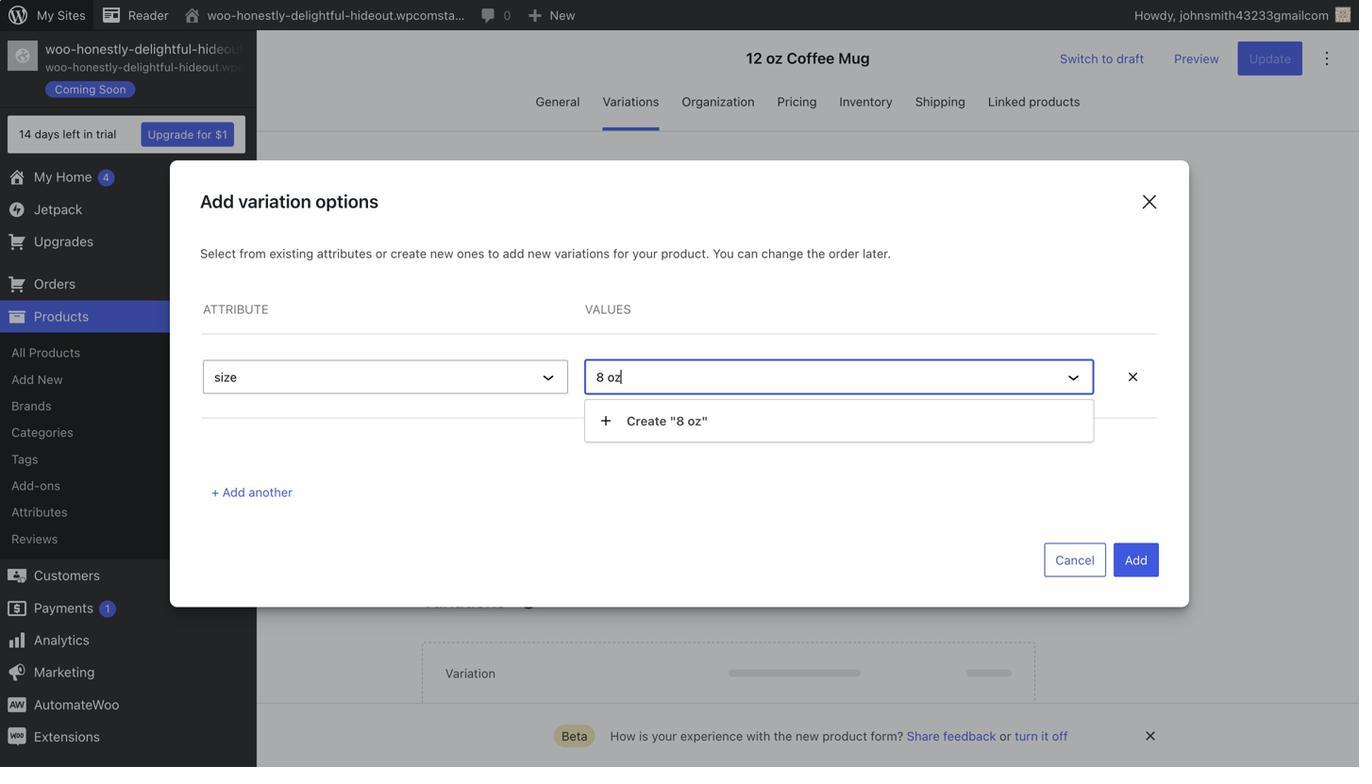 Task type: describe. For each thing, give the bounding box(es) containing it.
analytics
[[34, 633, 90, 648]]

new link
[[519, 0, 583, 30]]

you
[[713, 246, 734, 260]]

categories
[[11, 426, 73, 440]]

it
[[1042, 729, 1049, 744]]

1 vertical spatial products
[[29, 346, 80, 360]]

reviews
[[11, 532, 58, 546]]

toolbar navigation
[[93, 0, 1360, 34]]

color.
[[856, 379, 887, 393]]

extensions link
[[0, 722, 257, 754]]

product editor top bar. region
[[257, 30, 1360, 131]]

shipping button
[[916, 87, 966, 131]]

1 vertical spatial the
[[774, 729, 793, 744]]

cancel
[[1056, 553, 1095, 567]]

update button
[[1239, 42, 1303, 76]]

product.
[[661, 246, 710, 260]]

experience
[[681, 729, 743, 744]]

the inside add variation options document
[[807, 246, 826, 260]]

products link
[[0, 301, 257, 333]]

variations inside add variation options document
[[555, 246, 610, 260]]

switch to draft button
[[1049, 42, 1156, 76]]

honestly- for hideout.wpcomstaging.com
[[77, 41, 134, 57]]

variation
[[446, 667, 496, 681]]

2 vertical spatial honestly-
[[73, 61, 123, 74]]

analytics link
[[0, 625, 257, 657]]

add inside "button"
[[1125, 553, 1148, 567]]

tags
[[11, 452, 38, 466]]

tags link
[[0, 446, 257, 473]]

add-
[[11, 479, 40, 493]]

for inside add variation options document
[[613, 246, 629, 260]]

none field search or create value
[[594, 367, 1055, 387]]

change
[[762, 246, 804, 260]]

inventory button
[[840, 87, 893, 131]]

from
[[240, 246, 266, 260]]

automatewoo link
[[0, 689, 257, 722]]

preview link
[[1164, 42, 1231, 76]]

woo-honestly-delightful-hideout.wpcomstaging.com woo-honestly-delightful-hideout.wpcomstaging.com coming soon
[[45, 41, 366, 96]]

coming
[[55, 83, 96, 96]]

select from existing attributes or create new ones to add new variations for your product. you can change the order later.
[[200, 246, 891, 260]]

soon
[[99, 83, 126, 96]]

none field search or create attribute
[[212, 367, 530, 387]]

1 vertical spatial hideout.wpcomstaging.com
[[179, 61, 326, 74]]

honestly- for hideout.wpcomsta…
[[237, 8, 291, 22]]

add new
[[11, 372, 63, 386]]

add for sizes
[[705, 428, 728, 442]]

sizes
[[731, 428, 760, 442]]

share feedback button
[[907, 729, 997, 744]]

switch
[[1060, 51, 1099, 66]]

organization button
[[682, 87, 755, 131]]

block: product section document
[[422, 590, 1036, 768]]

products inside "link"
[[34, 309, 89, 324]]

attribute
[[203, 302, 269, 316]]

+
[[212, 485, 219, 499]]

reviews link
[[0, 526, 257, 553]]

pricing button
[[778, 87, 817, 131]]

ons
[[40, 479, 60, 493]]

size
[[815, 379, 837, 393]]

remove attribute image
[[1122, 366, 1145, 389]]

"8
[[670, 414, 685, 428]]

create
[[391, 246, 427, 260]]

how
[[611, 729, 636, 744]]

add button
[[1114, 543, 1160, 577]]

Search or create value field
[[595, 369, 1054, 385]]

upgrade
[[148, 128, 194, 141]]

+ add another
[[212, 485, 293, 499]]

attributes
[[317, 246, 372, 260]]

2 vertical spatial woo-
[[45, 61, 73, 74]]

add variation options document
[[170, 160, 1190, 607]]

turn
[[1015, 729, 1038, 744]]

in for trial
[[83, 128, 93, 141]]

share
[[907, 729, 940, 744]]

organization
[[682, 94, 755, 109]]

automatewoo
[[34, 697, 119, 713]]

oz
[[766, 49, 783, 67]]

existing
[[269, 246, 314, 260]]

oz"
[[688, 414, 708, 428]]

delightful- for hideout.wpcomstaging.com
[[134, 41, 198, 57]]

how is your experience with the new product form? share feedback or turn it off
[[611, 729, 1069, 744]]

linked
[[989, 94, 1026, 109]]

upgrade for $1 button
[[141, 122, 234, 147]]

main menu navigation
[[0, 30, 366, 768]]

customers link
[[0, 560, 257, 592]]

1 horizontal spatial new
[[528, 246, 551, 260]]

upgrades link
[[0, 226, 257, 258]]

add-ons link
[[0, 473, 257, 499]]

options inside document
[[316, 191, 379, 212]]

all products link
[[0, 340, 257, 366]]

brands link
[[0, 393, 257, 419]]

woo-honestly-delightful-hideout.wpcomsta… link
[[176, 0, 473, 30]]



Task type: locate. For each thing, give the bounding box(es) containing it.
1 vertical spatial for
[[613, 246, 629, 260]]

order
[[829, 246, 860, 260]]

close image
[[1139, 191, 1161, 213]]

4
[[103, 171, 109, 184]]

categories link
[[0, 419, 257, 446]]

0 vertical spatial options
[[316, 191, 379, 212]]

attributes link
[[0, 499, 257, 526]]

1 vertical spatial options
[[628, 428, 671, 442]]

ones
[[457, 246, 485, 260]]

add for colors
[[794, 428, 817, 442]]

0 vertical spatial in
[[83, 128, 93, 141]]

1 horizontal spatial none field
[[594, 367, 1055, 387]]

values
[[585, 302, 631, 316]]

0 horizontal spatial product
[[623, 379, 668, 393]]

woo- inside toolbar "navigation"
[[207, 8, 237, 22]]

tab list
[[257, 87, 1360, 131]]

variations left the view helper text image
[[422, 590, 506, 612]]

1 vertical spatial in
[[671, 379, 681, 393]]

2 horizontal spatial or
[[1000, 729, 1012, 744]]

mug
[[839, 49, 870, 67]]

create
[[627, 414, 667, 428]]

add left colors
[[794, 428, 817, 442]]

view helper text image
[[517, 590, 540, 612]]

all
[[11, 346, 26, 360]]

add left sizes
[[705, 428, 728, 442]]

cancel button
[[1045, 543, 1107, 577]]

add inside "button"
[[794, 428, 817, 442]]

beta
[[562, 729, 588, 744]]

None field
[[212, 367, 530, 387], [594, 367, 1055, 387]]

0 vertical spatial hideout.wpcomstaging.com
[[198, 41, 366, 57]]

or inside add variation options document
[[376, 246, 387, 260]]

customers
[[34, 568, 100, 584]]

0 horizontal spatial new
[[430, 246, 454, 260]]

variations inside tab list
[[603, 94, 659, 109]]

new right add
[[528, 246, 551, 260]]

delightful- inside toolbar "navigation"
[[291, 8, 351, 22]]

0 vertical spatial to
[[1102, 51, 1114, 66]]

add for new
[[11, 372, 34, 386]]

0 horizontal spatial variations
[[555, 246, 610, 260]]

new left ones
[[430, 246, 454, 260]]

hide this message image
[[1140, 725, 1162, 748]]

payments 1
[[34, 600, 110, 616]]

1 vertical spatial variations
[[733, 379, 789, 393]]

1 vertical spatial product
[[823, 729, 868, 744]]

reader
[[128, 8, 169, 22]]

14
[[19, 128, 31, 141]]

1 horizontal spatial product
[[823, 729, 868, 744]]

add inside main menu navigation
[[11, 372, 34, 386]]

sell
[[570, 379, 591, 393]]

12
[[746, 49, 763, 67]]

feedback
[[944, 729, 997, 744]]

add right cancel button
[[1125, 553, 1148, 567]]

brands
[[11, 399, 52, 413]]

0 vertical spatial woo-
[[207, 8, 237, 22]]

to inside add variation options document
[[488, 246, 500, 260]]

12 oz coffee mug
[[746, 49, 870, 67]]

add right + on the bottom of the page
[[223, 485, 245, 499]]

to inside button
[[1102, 51, 1114, 66]]

upgrades
[[34, 234, 94, 249]]

1 horizontal spatial options
[[628, 428, 671, 442]]

add variation options
[[200, 191, 379, 212]]

new down 'all products'
[[37, 372, 63, 386]]

to left draft on the top
[[1102, 51, 1114, 66]]

colors
[[820, 428, 855, 442]]

all products
[[11, 346, 80, 360]]

in right left
[[83, 128, 93, 141]]

product up create at the left of the page
[[623, 379, 668, 393]]

add new link
[[0, 366, 257, 393]]

1 horizontal spatial for
[[613, 246, 629, 260]]

in left multiple
[[671, 379, 681, 393]]

add sizes
[[705, 428, 760, 442]]

1 horizontal spatial or
[[841, 379, 853, 393]]

1 vertical spatial or
[[841, 379, 853, 393]]

add
[[503, 246, 525, 260]]

or left "create"
[[376, 246, 387, 260]]

0 horizontal spatial in
[[83, 128, 93, 141]]

delightful- for hideout.wpcomsta…
[[291, 8, 351, 22]]

sell your product in multiple variations like size or color.
[[570, 379, 887, 393]]

draft
[[1117, 51, 1145, 66]]

0 horizontal spatial options
[[316, 191, 379, 212]]

trial
[[96, 128, 116, 141]]

days
[[35, 128, 60, 141]]

add left create at the left of the page
[[602, 428, 625, 442]]

woo-
[[207, 8, 237, 22], [45, 41, 77, 57], [45, 61, 73, 74]]

variations up values
[[555, 246, 610, 260]]

new up general
[[550, 8, 576, 22]]

0 vertical spatial the
[[807, 246, 826, 260]]

the left order
[[807, 246, 826, 260]]

1 horizontal spatial new
[[550, 8, 576, 22]]

to left add
[[488, 246, 500, 260]]

hideout.wpcomstaging.com down woo-honestly-delightful-hideout.wpcomsta… link
[[198, 41, 366, 57]]

hideout.wpcomsta…
[[351, 8, 465, 22]]

new
[[430, 246, 454, 260], [528, 246, 551, 260], [796, 729, 819, 744]]

turn it off button
[[1015, 729, 1069, 744]]

0 vertical spatial products
[[34, 309, 89, 324]]

general button
[[536, 87, 580, 131]]

0 horizontal spatial new
[[37, 372, 63, 386]]

another
[[249, 485, 293, 499]]

extensions
[[34, 730, 100, 745]]

variations left like
[[733, 379, 789, 393]]

0 vertical spatial variations
[[603, 94, 659, 109]]

preview
[[1175, 51, 1220, 66]]

select
[[200, 246, 236, 260]]

honestly- inside toolbar "navigation"
[[237, 8, 291, 22]]

shipping
[[916, 94, 966, 109]]

1 vertical spatial delightful-
[[134, 41, 198, 57]]

delightful-
[[291, 8, 351, 22], [134, 41, 198, 57], [123, 61, 179, 74]]

2 none field from the left
[[594, 367, 1055, 387]]

0 vertical spatial new
[[550, 8, 576, 22]]

products down orders
[[34, 309, 89, 324]]

1 vertical spatial woo-
[[45, 41, 77, 57]]

1 vertical spatial your
[[594, 379, 620, 393]]

0 horizontal spatial variations
[[422, 590, 506, 612]]

your inside add variation options document
[[633, 246, 658, 260]]

your right is
[[652, 729, 677, 744]]

attributes
[[11, 505, 68, 520]]

inventory
[[840, 94, 893, 109]]

variations right general
[[603, 94, 659, 109]]

1 vertical spatial variations
[[422, 590, 506, 612]]

0 horizontal spatial or
[[376, 246, 387, 260]]

1 vertical spatial honestly-
[[77, 41, 134, 57]]

add
[[200, 191, 234, 212], [11, 372, 34, 386], [602, 428, 625, 442], [705, 428, 728, 442], [794, 428, 817, 442], [223, 485, 245, 499], [1125, 553, 1148, 567]]

$1
[[215, 128, 228, 141]]

or left turn
[[1000, 729, 1012, 744]]

update
[[1250, 51, 1292, 66]]

tab list containing general
[[257, 87, 1360, 131]]

add for variation
[[200, 191, 234, 212]]

add sizes button
[[694, 418, 771, 452]]

1 horizontal spatial variations
[[733, 379, 789, 393]]

0 vertical spatial delightful-
[[291, 8, 351, 22]]

1 horizontal spatial to
[[1102, 51, 1114, 66]]

woo- for hideout.wpcomstaging.com
[[45, 41, 77, 57]]

your left product.
[[633, 246, 658, 260]]

0 horizontal spatial for
[[197, 128, 212, 141]]

products up 'add new'
[[29, 346, 80, 360]]

1 horizontal spatial the
[[807, 246, 826, 260]]

with
[[747, 729, 771, 744]]

in inside navigation
[[83, 128, 93, 141]]

products
[[1030, 94, 1081, 109]]

14 days left in trial
[[19, 128, 116, 141]]

new right with
[[796, 729, 819, 744]]

hideout.wpcomstaging.com
[[198, 41, 366, 57], [179, 61, 326, 74]]

new for experience
[[796, 729, 819, 744]]

for up values
[[613, 246, 629, 260]]

for inside "button"
[[197, 128, 212, 141]]

add options button
[[591, 418, 682, 452]]

woo- for hideout.wpcomsta…
[[207, 8, 237, 22]]

form?
[[871, 729, 904, 744]]

0 horizontal spatial the
[[774, 729, 793, 744]]

2 horizontal spatial new
[[796, 729, 819, 744]]

coffee
[[787, 49, 835, 67]]

multiple
[[685, 379, 730, 393]]

new
[[550, 8, 576, 22], [37, 372, 63, 386]]

options inside button
[[628, 428, 671, 442]]

add-ons
[[11, 479, 60, 493]]

later.
[[863, 246, 891, 260]]

0 vertical spatial for
[[197, 128, 212, 141]]

Search or create attribute field
[[212, 369, 529, 385]]

1 none field from the left
[[212, 367, 530, 387]]

2 vertical spatial your
[[652, 729, 677, 744]]

add down all
[[11, 372, 34, 386]]

1 vertical spatial new
[[37, 372, 63, 386]]

to
[[1102, 51, 1114, 66], [488, 246, 500, 260]]

variations inside block: product section document
[[422, 590, 506, 612]]

add up select
[[200, 191, 234, 212]]

for left $1
[[197, 128, 212, 141]]

new inside main menu navigation
[[37, 372, 63, 386]]

the
[[807, 246, 826, 260], [774, 729, 793, 744]]

marketing
[[34, 665, 95, 681]]

linked products
[[989, 94, 1081, 109]]

2 vertical spatial delightful-
[[123, 61, 179, 74]]

product left form?
[[823, 729, 868, 744]]

hideout.wpcomstaging.com up $1
[[179, 61, 326, 74]]

marketing link
[[0, 657, 257, 689]]

new inside toolbar "navigation"
[[550, 8, 576, 22]]

0 vertical spatial or
[[376, 246, 387, 260]]

0 horizontal spatial none field
[[212, 367, 530, 387]]

howdy, johnsmith43233gmailcom
[[1135, 8, 1330, 22]]

linked products button
[[989, 87, 1081, 131]]

0 horizontal spatial to
[[488, 246, 500, 260]]

0 vertical spatial your
[[633, 246, 658, 260]]

like
[[792, 379, 811, 393]]

howdy,
[[1135, 8, 1177, 22]]

or right size
[[841, 379, 853, 393]]

1 horizontal spatial variations
[[603, 94, 659, 109]]

new for attributes
[[430, 246, 454, 260]]

1 horizontal spatial in
[[671, 379, 681, 393]]

add for options
[[602, 428, 625, 442]]

variations button
[[603, 87, 659, 131]]

orders link
[[0, 268, 257, 301]]

0 vertical spatial honestly-
[[237, 8, 291, 22]]

can
[[738, 246, 758, 260]]

0 vertical spatial variations
[[555, 246, 610, 260]]

0 vertical spatial product
[[623, 379, 668, 393]]

jetpack link
[[0, 193, 257, 226]]

1 vertical spatial to
[[488, 246, 500, 260]]

your right sell
[[594, 379, 620, 393]]

the right with
[[774, 729, 793, 744]]

2 vertical spatial or
[[1000, 729, 1012, 744]]

add colors
[[794, 428, 855, 442]]

variation
[[238, 191, 311, 212]]

in for multiple
[[671, 379, 681, 393]]



Task type: vqa. For each thing, say whether or not it's contained in the screenshot.
the left Variations
yes



